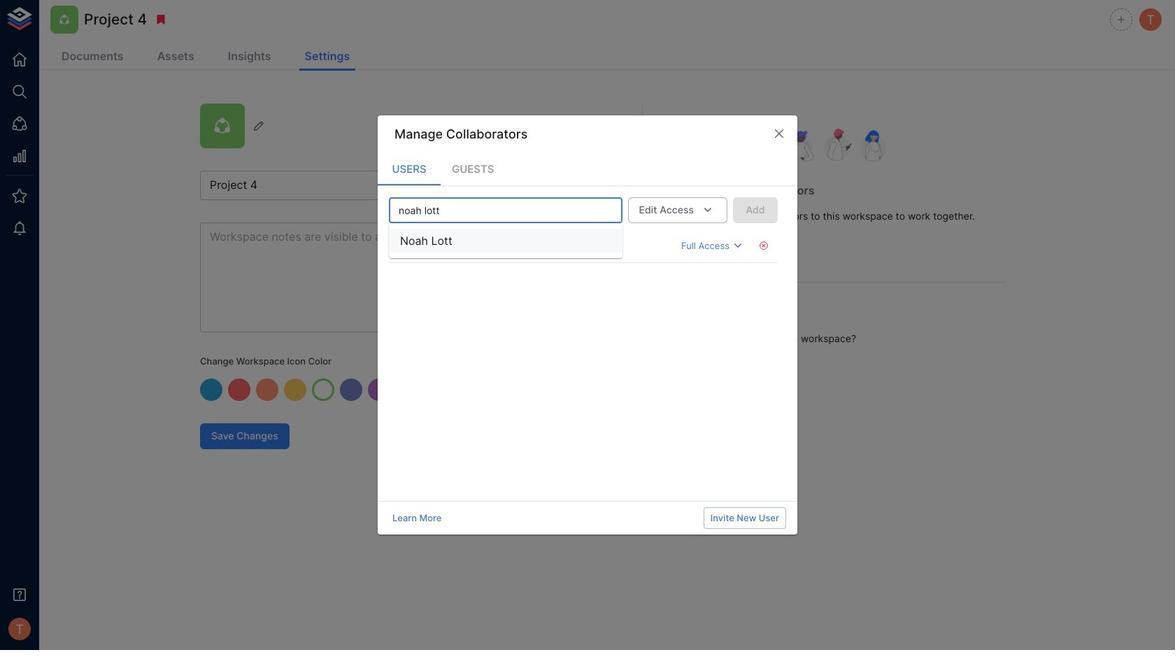 Task type: locate. For each thing, give the bounding box(es) containing it.
tab list
[[378, 152, 798, 186]]

dialog
[[378, 116, 798, 535]]

Workspace Name text field
[[200, 171, 598, 200]]

remove bookmark image
[[155, 13, 167, 26]]

list box
[[389, 223, 623, 258]]

option
[[389, 229, 623, 253]]



Task type: vqa. For each thing, say whether or not it's contained in the screenshot.
Workspace notes are visible to all members and guests. text box
yes



Task type: describe. For each thing, give the bounding box(es) containing it.
Search to Add Users... text field
[[393, 202, 595, 219]]

Workspace notes are visible to all members and guests. text field
[[200, 223, 598, 332]]



